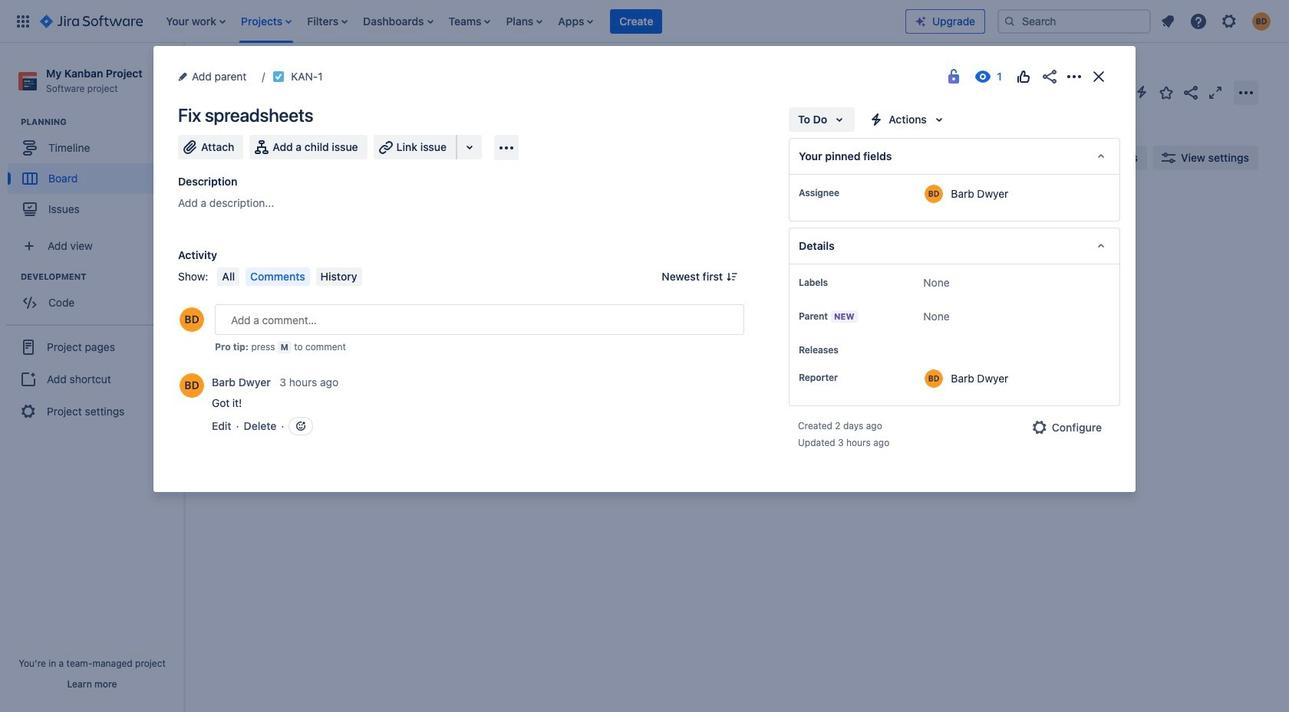 Task type: describe. For each thing, give the bounding box(es) containing it.
actions image
[[1065, 68, 1083, 86]]

5 list item from the left
[[444, 0, 495, 43]]

1 list item from the left
[[161, 0, 230, 43]]

vote options: no one has voted for this issue yet. image
[[1014, 68, 1033, 86]]

0 vertical spatial group
[[8, 116, 183, 230]]

sidebar element
[[0, 43, 184, 713]]

enter full screen image
[[1206, 83, 1225, 102]]

more information about barb dwyer image
[[180, 374, 204, 398]]

3 list item from the left
[[303, 0, 352, 43]]

4 list item from the left
[[358, 0, 438, 43]]

add reaction image
[[295, 420, 307, 433]]

2 vertical spatial group
[[6, 325, 178, 434]]

1 vertical spatial group
[[8, 271, 183, 323]]

2 heading from the top
[[21, 271, 183, 283]]

6 list item from the left
[[501, 0, 547, 43]]

add app image
[[497, 138, 516, 157]]

add people image
[[377, 149, 396, 167]]

Search field
[[997, 9, 1151, 33]]

Add a comment… field
[[215, 305, 744, 335]]

search image
[[1004, 15, 1016, 27]]

copy link to issue image
[[320, 70, 332, 82]]

star kan board image
[[1157, 83, 1175, 102]]

task image
[[273, 71, 285, 83]]

close image
[[1090, 68, 1108, 86]]



Task type: vqa. For each thing, say whether or not it's contained in the screenshot.
Task icon related to In Progress element at the top of the page
no



Task type: locate. For each thing, give the bounding box(es) containing it.
list item
[[161, 0, 230, 43], [236, 0, 296, 43], [303, 0, 352, 43], [358, 0, 438, 43], [444, 0, 495, 43], [501, 0, 547, 43], [553, 0, 598, 43], [610, 0, 662, 43]]

7 list item from the left
[[553, 0, 598, 43]]

None search field
[[997, 9, 1151, 33]]

2 list item from the left
[[236, 0, 296, 43]]

copy link to comment image
[[342, 375, 354, 387]]

8 list item from the left
[[610, 0, 662, 43]]

link web pages and more image
[[460, 138, 479, 157]]

list
[[158, 0, 905, 43], [1154, 7, 1280, 35]]

heading
[[21, 116, 183, 128], [21, 271, 183, 283]]

group
[[8, 116, 183, 230], [8, 271, 183, 323], [6, 325, 178, 434]]

primary element
[[9, 0, 905, 43]]

your pinned fields element
[[789, 138, 1120, 175]]

1 vertical spatial heading
[[21, 271, 183, 283]]

banner
[[0, 0, 1289, 43]]

0 vertical spatial heading
[[21, 116, 183, 128]]

menu bar
[[214, 268, 365, 286]]

details element
[[789, 228, 1120, 265]]

1 horizontal spatial list
[[1154, 7, 1280, 35]]

jira software image
[[40, 12, 143, 30], [40, 12, 143, 30]]

Search this board text field
[[216, 144, 287, 172]]

0 horizontal spatial list
[[158, 0, 905, 43]]

task image
[[228, 278, 240, 290]]

1 heading from the top
[[21, 116, 183, 128]]

dialog
[[153, 46, 1136, 493]]



